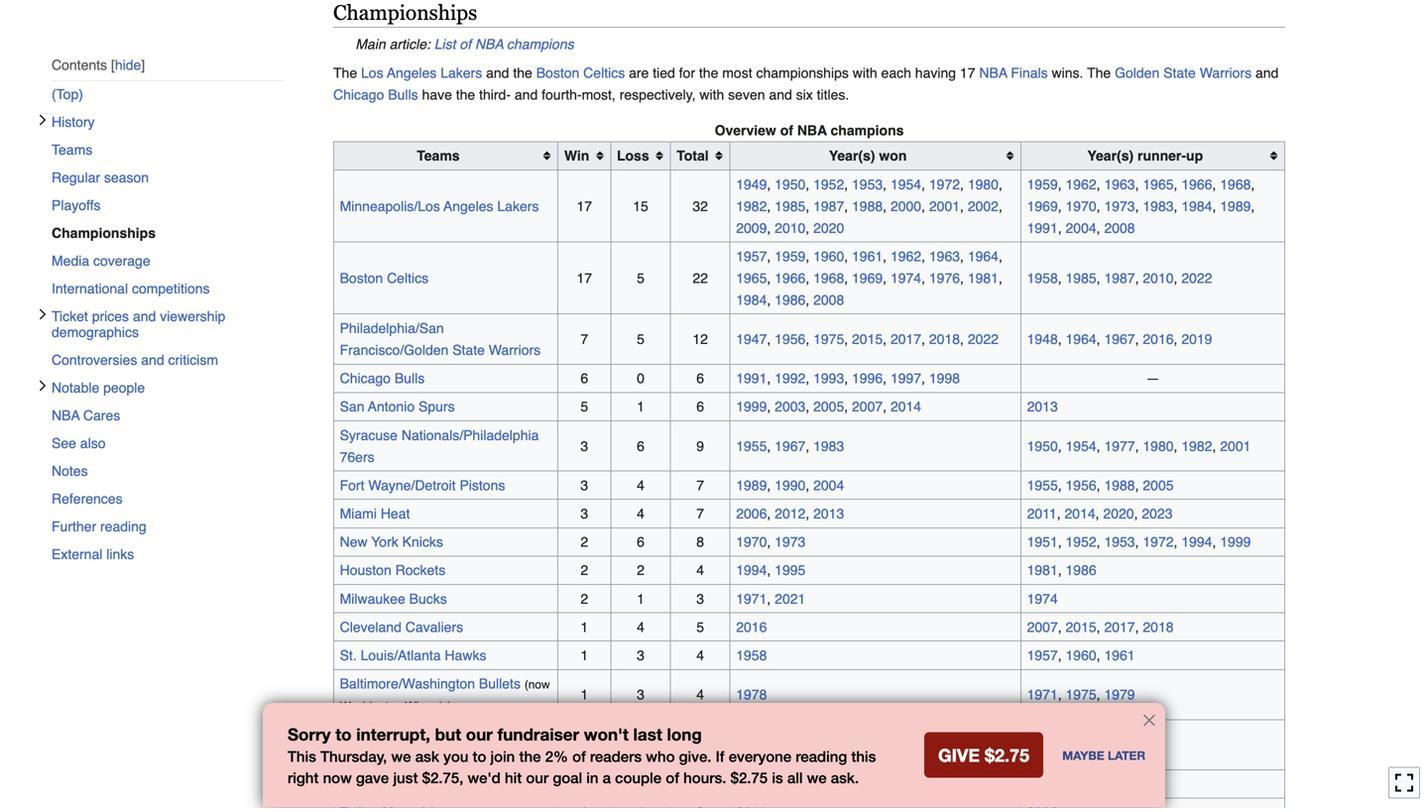 Task type: vqa. For each thing, say whether or not it's contained in the screenshot.
Aq
no



Task type: locate. For each thing, give the bounding box(es) containing it.
1 vertical spatial 1956 link
[[1066, 478, 1097, 494]]

0 horizontal spatial 1994 link
[[736, 563, 767, 579]]

regular season
[[52, 170, 149, 185]]

1967 down 2003 link
[[775, 438, 806, 454]]

2008 link up 1958 , 1985 , 1987 , 2010 , 2022
[[1105, 220, 1136, 236]]

see
[[52, 435, 76, 451]]

2007 , 2015 , 2017 , 2018
[[1028, 619, 1174, 635]]

championships up the media coverage
[[52, 225, 156, 241]]

0 horizontal spatial 1975
[[814, 331, 845, 347]]

warriors inside philadelphia/san francisco/golden state warriors
[[489, 342, 541, 358]]

links
[[106, 547, 134, 562]]

6 left 9 on the left bottom of page
[[637, 438, 645, 454]]

0 horizontal spatial 1962
[[891, 248, 922, 264]]

who
[[646, 749, 675, 766]]

hours.
[[684, 769, 727, 787]]

miami
[[340, 506, 377, 522]]

2010 link up "1948 , 1964 , 1967 , 2016 , 2019"
[[1143, 270, 1174, 286]]

2007 link down '1991 , 1992 , 1993 , 1996 , 1997 , 1998'
[[852, 399, 883, 415]]

angeles inside the los angeles lakers and the boston celtics are tied for the most championships with each having 17 nba finals wins. the golden state warriors and chicago bulls have the third- and fourth-most, respectively, with seven and six titles.
[[387, 65, 437, 81]]

in
[[587, 769, 599, 787]]

1988 link
[[852, 198, 883, 214], [1105, 478, 1136, 494]]

1965 link
[[1143, 176, 1174, 192], [736, 270, 767, 286]]

thunder
[[368, 748, 419, 764]]

0 vertical spatial 1969
[[1028, 198, 1058, 214]]

1 horizontal spatial 2005
[[1143, 478, 1174, 494]]

1 vertical spatial 1986 link
[[1066, 563, 1097, 579]]

1980 link up 2023 at the right bottom of the page
[[1143, 438, 1174, 454]]

1960 inside 1957 , 1959 , 1960 , 1961 , 1962 , 1963 , 1964 , 1965 , 1966 , 1968 , 1969 , 1974 , 1976 , 1981 , 1984 , 1986 , 2008
[[814, 248, 845, 264]]

cleveland
[[340, 619, 402, 635]]

0 horizontal spatial 1967
[[775, 438, 806, 454]]

1 vertical spatial 2010 link
[[1143, 270, 1174, 286]]

0 vertical spatial 1960
[[814, 248, 845, 264]]

2010 inside 1949 , 1950 , 1952 , 1953 , 1954 , 1972 , 1980 , 1982 , 1985 , 1987 , 1988 , 2000 , 2001 , 2002 , 2009 , 2010 , 2020
[[775, 220, 806, 236]]

wizards)
[[405, 701, 452, 713]]

0 vertical spatial 1990 link
[[775, 478, 806, 494]]

boston up the philadelphia/san
[[340, 270, 383, 286]]

1977 link for 1950
[[1105, 438, 1136, 454]]

1962 inside '1959 , 1962 , 1963 , 1965 , 1966 , 1968 , 1969 , 1970 , 1973 , 1983 , 1984 , 1989 , 1991 , 2004 , 2008'
[[1066, 176, 1097, 192]]

our right but
[[466, 725, 493, 745]]

1973 down year(s) runner-up
[[1105, 198, 1136, 214]]

nba down "six"
[[798, 122, 827, 138]]

loss
[[617, 148, 650, 164]]

1962 inside 1957 , 1959 , 1960 , 1961 , 1962 , 1963 , 1964 , 1965 , 1966 , 1968 , 1969 , 1974 , 1976 , 1981 , 1984 , 1986 , 2008
[[891, 248, 922, 264]]

0 vertical spatial 1982 link
[[736, 198, 767, 214]]

warriors right golden
[[1200, 65, 1252, 81]]

1963 down year(s) runner-up
[[1105, 176, 1136, 192]]

1987 link down year(s) won
[[814, 198, 845, 214]]

1963 inside '1959 , 1962 , 1963 , 1965 , 1966 , 1968 , 1969 , 1970 , 1973 , 1983 , 1984 , 1989 , 1991 , 2004 , 2008'
[[1105, 176, 1136, 192]]

1969 link
[[1028, 198, 1058, 214], [852, 270, 883, 286]]

0 horizontal spatial 1985
[[775, 198, 806, 214]]

1 vertical spatial 2013 link
[[814, 506, 845, 522]]

2013 down 1948 at the top right
[[1028, 399, 1058, 415]]

1 vertical spatial angeles
[[444, 198, 494, 214]]

1957 , 1960 , 1961
[[1028, 648, 1136, 664]]

2004 link up the 2006 , 2012 , 2013 on the bottom right of the page
[[814, 478, 845, 494]]

1975 down 1957 , 1960 , 1961 at the bottom right of the page
[[1066, 687, 1097, 703]]

hide
[[115, 57, 141, 73]]

1981 inside 1957 , 1959 , 1960 , 1961 , 1962 , 1963 , 1964 , 1965 , 1966 , 1968 , 1969 , 1974 , 1976 , 1981 , 1984 , 1986 , 2008
[[968, 270, 999, 286]]

1 vertical spatial 2007
[[1028, 619, 1058, 635]]

1976
[[930, 270, 960, 286]]

we inside the , we ask you to join the 2% of readers who give. if everyone reading this right now gave just
[[391, 749, 411, 766]]

1956 up 2011 , 2014 , 2020 , 2023
[[1066, 478, 1097, 494]]

0 vertical spatial 1977 link
[[1105, 438, 1136, 454]]

1977 up "1955 , 1956 , 1988 , 2005"
[[1105, 438, 1136, 454]]

1 vertical spatial 1984
[[736, 292, 767, 308]]

1955 link
[[736, 438, 767, 454], [1028, 478, 1058, 494]]

0 vertical spatial 1989
[[1221, 198, 1252, 214]]

0 vertical spatial 1961 link
[[852, 248, 883, 264]]

0 vertical spatial 1957 link
[[736, 248, 767, 264]]

1 horizontal spatial 1999
[[1221, 534, 1252, 550]]

1 horizontal spatial 2020 link
[[1104, 506, 1135, 522]]

2020 link down "1955 , 1956 , 1988 , 2005"
[[1104, 506, 1135, 522]]

2018 link up 1998
[[930, 331, 960, 347]]

1969 link up '1947 , 1956 , 1975 , 2015 , 2017 , 2018 , 2022'
[[852, 270, 883, 286]]

cleveland cavaliers
[[340, 619, 463, 635]]

1 horizontal spatial 1971 link
[[1028, 687, 1058, 703]]

0 horizontal spatial 1978
[[736, 687, 767, 703]]

championships up article:
[[333, 0, 477, 24]]

2011
[[1028, 506, 1057, 522]]

1954 up "1955 , 1956 , 1988 , 2005"
[[1066, 438, 1097, 454]]

1987 inside 1949 , 1950 , 1952 , 1953 , 1954 , 1972 , 1980 , 1982 , 1985 , 1987 , 1988 , 2000 , 2001 , 2002 , 2009 , 2010 , 2020
[[814, 198, 845, 214]]

media
[[52, 253, 89, 269]]

1 horizontal spatial 2014 link
[[1065, 506, 1096, 522]]

lakers
[[441, 65, 482, 81], [497, 198, 539, 214]]

further
[[52, 519, 96, 535]]

1958 down 1971 , 2021
[[736, 648, 767, 664]]

1986 down 2011 , 2014 , 2020 , 2023
[[1066, 563, 1097, 579]]

2020 up 1957 , 1959 , 1960 , 1961 , 1962 , 1963 , 1964 , 1965 , 1966 , 1968 , 1969 , 1974 , 1976 , 1981 , 1984 , 1986 , 2008
[[814, 220, 845, 236]]

supersonics
[[387, 726, 466, 742]]

0 vertical spatial 1953
[[852, 176, 883, 192]]

2008 up 1958 , 1985 , 1987 , 2010 , 2022
[[1105, 220, 1136, 236]]

1958 link down 1971 , 2021
[[736, 648, 767, 664]]

2007 link up 1957 , 1960 , 1961 at the bottom right of the page
[[1028, 619, 1058, 635]]

1 horizontal spatial 1984
[[1182, 198, 1213, 214]]

1 horizontal spatial 1955
[[1028, 478, 1058, 494]]

1 horizontal spatial 1966
[[1182, 176, 1213, 192]]

1 horizontal spatial 1986
[[1066, 563, 1097, 579]]

1963 inside 1957 , 1959 , 1960 , 1961 , 1962 , 1963 , 1964 , 1965 , 1966 , 1968 , 1969 , 1974 , 1976 , 1981 , 1984 , 1986 , 2008
[[930, 248, 960, 264]]

1984 link down up
[[1182, 198, 1213, 214]]

0 horizontal spatial 1977 link
[[736, 777, 767, 793]]

1977 link for portland trail blazers
[[736, 777, 767, 793]]

1948 , 1964 , 1967 , 2016 , 2019
[[1028, 331, 1213, 347]]

1983
[[1143, 198, 1174, 214], [814, 438, 845, 454]]

0 horizontal spatial 1971
[[736, 591, 767, 607]]

1988 up 2011 , 2014 , 2020 , 2023
[[1105, 478, 1136, 494]]

and down the international competitions
[[133, 308, 156, 324]]

spurs
[[419, 399, 455, 415]]

1986 link down 2011 , 2014 , 2020 , 2023
[[1066, 563, 1097, 579]]

1 vertical spatial 1983
[[814, 438, 845, 454]]

ticket prices and viewership demographics
[[52, 308, 226, 340]]

1950 right the 1949
[[775, 176, 806, 192]]

1955 link for 1956
[[1028, 478, 1058, 494]]

0 horizontal spatial 1988 link
[[852, 198, 883, 214]]

0 vertical spatial 1988 link
[[852, 198, 883, 214]]

0 vertical spatial 2015
[[852, 331, 883, 347]]

fullscreen image
[[1395, 773, 1415, 793]]

1973 inside '1959 , 1962 , 1963 , 1965 , 1966 , 1968 , 1969 , 1970 , 1973 , 1983 , 1984 , 1989 , 1991 , 2004 , 2008'
[[1105, 198, 1136, 214]]

we up just
[[391, 749, 411, 766]]

1963 link down year(s) runner-up
[[1105, 176, 1136, 192]]

1985 link
[[775, 198, 806, 214], [1066, 270, 1097, 286]]

32
[[693, 198, 708, 214]]

teams
[[52, 142, 93, 158], [417, 148, 460, 164]]

1989 , 1990 , 2004
[[736, 478, 845, 494]]

the down fundraiser
[[519, 749, 541, 766]]

2000
[[891, 198, 922, 214]]

1984 link up the 1947
[[736, 292, 767, 308]]

1 horizontal spatial 1952
[[1066, 534, 1097, 550]]

1 vertical spatial 2001
[[1221, 438, 1252, 454]]

boston inside the los angeles lakers and the boston celtics are tied for the most championships with each having 17 nba finals wins. the golden state warriors and chicago bulls have the third- and fourth-most, respectively, with seven and six titles.
[[536, 65, 580, 81]]

1952 down 2011 , 2014 , 2020 , 2023
[[1066, 534, 1097, 550]]

2016 link
[[1143, 331, 1174, 347], [736, 619, 767, 635]]

1970 down year(s) runner-up
[[1066, 198, 1097, 214]]

1947
[[736, 331, 767, 347]]

1959 inside 1957 , 1959 , 1960 , 1961 , 1962 , 1963 , 1964 , 1965 , 1966 , 1968 , 1969 , 1974 , 1976 , 1981 , 1984 , 1986 , 2008
[[775, 248, 806, 264]]

controversies and criticism
[[52, 352, 218, 368]]

1970 down 2006
[[736, 534, 767, 550]]

1996 link left the later
[[1066, 737, 1097, 753]]

1973 link up the 1995
[[775, 534, 806, 550]]

celtics inside the los angeles lakers and the boston celtics are tied for the most championships with each having 17 nba finals wins. the golden state warriors and chicago bulls have the third- and fourth-most, respectively, with seven and six titles.
[[584, 65, 625, 81]]

1974 inside 1957 , 1959 , 1960 , 1961 , 1962 , 1963 , 1964 , 1965 , 1966 , 1968 , 1969 , 1974 , 1976 , 1981 , 1984 , 1986 , 2008
[[891, 270, 922, 286]]

0 vertical spatial 1984
[[1182, 198, 1213, 214]]

everyone
[[729, 749, 792, 766]]

1 horizontal spatial 1955 link
[[1028, 478, 1058, 494]]

1 horizontal spatial 1968
[[1221, 176, 1252, 192]]

2009
[[736, 220, 767, 236]]

0 vertical spatial 1956 link
[[775, 331, 806, 347]]

of inside the , we ask you to join the 2% of readers who give. if everyone reading this right now gave just
[[573, 749, 586, 766]]

2020 inside 1949 , 1950 , 1952 , 1953 , 1954 , 1972 , 1980 , 1982 , 1985 , 1987 , 1988 , 2000 , 2001 , 2002 , 2009 , 2010 , 2020
[[814, 220, 845, 236]]

1970 link down 2006
[[736, 534, 767, 550]]

0 horizontal spatial 2012 link
[[775, 506, 806, 522]]

1962 down 2000 link
[[891, 248, 922, 264]]

see also link
[[52, 429, 284, 457]]

our right hit
[[526, 769, 549, 787]]

championships
[[757, 65, 849, 81]]

angeles down article:
[[387, 65, 437, 81]]

1 horizontal spatial 1960 link
[[1066, 648, 1097, 664]]

1965 link down runner- on the top right of the page
[[1143, 176, 1174, 192]]

1 for 1979
[[581, 737, 589, 753]]

1960 link down 1949 , 1950 , 1952 , 1953 , 1954 , 1972 , 1980 , 1982 , 1985 , 1987 , 1988 , 2000 , 2001 , 2002 , 2009 , 2010 , 2020 on the right top
[[814, 248, 845, 264]]

1981 link down 1951 link
[[1028, 563, 1058, 579]]

1 vertical spatial 1959 link
[[775, 248, 806, 264]]

our for but
[[466, 725, 493, 745]]

0 horizontal spatial 1957
[[736, 248, 767, 264]]

1978 left maybe
[[1028, 737, 1058, 753]]

st.
[[340, 648, 357, 664]]

1957 for 1957 , 1959 , 1960 , 1961 , 1962 , 1963 , 1964 , 1965 , 1966 , 1968 , 1969 , 1974 , 1976 , 1981 , 1984 , 1986 , 2008
[[736, 248, 767, 264]]

1971 down 1957 , 1960 , 1961 at the bottom right of the page
[[1028, 687, 1058, 703]]

0 horizontal spatial 2007
[[852, 399, 883, 415]]

1 vertical spatial 2004
[[814, 478, 845, 494]]

1 horizontal spatial with
[[853, 65, 878, 81]]

0 vertical spatial 1965 link
[[1143, 176, 1174, 192]]

1 vertical spatial 2013
[[814, 506, 845, 522]]

0 horizontal spatial warriors
[[489, 342, 541, 358]]

are
[[629, 65, 649, 81]]

chicago down los
[[333, 87, 384, 103]]

(top) link
[[52, 80, 284, 108]]

bulls up san antonio spurs link
[[395, 371, 425, 387]]

to up we'd
[[473, 749, 487, 766]]

heat
[[381, 506, 410, 522]]

1979
[[1105, 687, 1136, 703], [736, 737, 767, 753]]

1969 link right 2002 link
[[1028, 198, 1058, 214]]

1961 link down 2007 , 2015 , 2017 , 2018
[[1105, 648, 1136, 664]]

1963 up '1976'
[[930, 248, 960, 264]]

$2.75 right give at the right bottom of page
[[985, 745, 1030, 767]]

celtics up the philadelphia/san
[[387, 270, 429, 286]]

1991 link up 1958 , 1985 , 1987 , 2010 , 2022
[[1028, 220, 1058, 236]]

2022
[[1182, 270, 1213, 286], [968, 331, 999, 347]]

1984 inside '1959 , 1962 , 1963 , 1965 , 1966 , 1968 , 1969 , 1970 , 1973 , 1983 , 1984 , 1989 , 1991 , 2004 , 2008'
[[1182, 198, 1213, 214]]

1958 link up 1948 at the top right
[[1028, 270, 1058, 286]]

1957 link for 1959
[[736, 248, 767, 264]]

0 horizontal spatial to
[[336, 725, 352, 745]]

1 vertical spatial 1996
[[1066, 737, 1097, 753]]

1998 link
[[930, 371, 960, 387]]

1 vertical spatial 2016
[[736, 619, 767, 635]]

2005 link up "2023" link
[[1143, 478, 1174, 494]]

0 horizontal spatial 2014 link
[[891, 399, 922, 415]]

history
[[52, 114, 95, 130]]

1 vertical spatial 1954 link
[[1066, 438, 1097, 454]]

1991 inside '1959 , 1962 , 1963 , 1965 , 1966 , 1968 , 1969 , 1970 , 1973 , 1983 , 1984 , 1989 , 1991 , 2004 , 2008'
[[1028, 220, 1058, 236]]

and left "six"
[[769, 87, 793, 103]]

2 for 2
[[581, 563, 589, 579]]

1957 link for 1960
[[1028, 648, 1058, 664]]

2 year(s) from the left
[[1088, 148, 1134, 164]]

1978 for 1978 , 1996 , 2012
[[1028, 737, 1058, 753]]

1999 link
[[736, 399, 767, 415], [1221, 534, 1252, 550]]

x small image for ticket prices and viewership demographics
[[37, 308, 49, 320]]

1964 down the 2002
[[968, 248, 999, 264]]

1971 , 1975 , 1979
[[1028, 687, 1136, 703]]

1 horizontal spatial 1990 link
[[1028, 777, 1058, 793]]

1963 link
[[1105, 176, 1136, 192], [930, 248, 960, 264]]

1995 link
[[775, 563, 806, 579]]

with
[[853, 65, 878, 81], [700, 87, 725, 103]]

1 horizontal spatial 1983
[[1143, 198, 1174, 214]]

nba inside note
[[475, 36, 503, 52]]

1964 link
[[968, 248, 999, 264], [1066, 331, 1097, 347]]

, inside the , we ask you to join the 2% of readers who give. if everyone reading this right now gave just
[[384, 749, 387, 766]]

0 vertical spatial 2005 link
[[814, 399, 845, 415]]

1 horizontal spatial 1973 link
[[1105, 198, 1136, 214]]

1999
[[736, 399, 767, 415], [1221, 534, 1252, 550]]

0 horizontal spatial 1963 link
[[930, 248, 960, 264]]

0
[[637, 371, 645, 387]]

1981 link right 1976 link
[[968, 270, 999, 286]]

1 for 2016
[[581, 619, 589, 635]]

x small image for history
[[37, 114, 49, 126]]

year(s) for year(s) won
[[829, 148, 876, 164]]

1975 up the 1993
[[814, 331, 845, 347]]

1955 for 1955 , 1956 , 1988 , 2005
[[1028, 478, 1058, 494]]

1 year(s) from the left
[[829, 148, 876, 164]]

2005 down the 1993
[[814, 399, 845, 415]]

3 x small image from the top
[[37, 380, 49, 392]]

2007 link
[[852, 399, 883, 415], [1028, 619, 1058, 635]]

1971
[[736, 591, 767, 607], [1028, 687, 1058, 703]]

1 vertical spatial 1972 link
[[1143, 534, 1174, 550]]

1 vertical spatial 1985 link
[[1066, 270, 1097, 286]]

championships
[[333, 0, 477, 24], [52, 225, 156, 241]]

2008 link up '1947 , 1956 , 1975 , 2015 , 2017 , 2018 , 2022'
[[814, 292, 845, 308]]

1978 link left maybe
[[1028, 737, 1058, 753]]

1 vertical spatial 2014
[[1065, 506, 1096, 522]]

7
[[581, 331, 589, 347], [697, 478, 704, 494], [697, 506, 704, 522]]

1996 left the later
[[1066, 737, 1097, 753]]

2 the from the left
[[1088, 65, 1111, 81]]

1989 inside '1959 , 1962 , 1963 , 1965 , 1966 , 1968 , 1969 , 1970 , 1973 , 1983 , 1984 , 1989 , 1991 , 2004 , 2008'
[[1221, 198, 1252, 214]]

7 for 1989
[[697, 478, 704, 494]]

1 vertical spatial 1952
[[1066, 534, 1097, 550]]

1960 link down 2007 , 2015 , 2017 , 2018
[[1066, 648, 1097, 664]]

76ers
[[340, 449, 375, 465]]

1966 inside '1959 , 1962 , 1963 , 1965 , 1966 , 1968 , 1969 , 1970 , 1973 , 1983 , 1984 , 1989 , 1991 , 2004 , 2008'
[[1182, 176, 1213, 192]]

0 vertical spatial 1972 link
[[930, 176, 960, 192]]

1 horizontal spatial 1969
[[1028, 198, 1058, 214]]

of
[[460, 36, 471, 52], [781, 122, 794, 138], [573, 749, 586, 766], [666, 769, 680, 787]]

our inside sorry to interrupt, but our fundraiser won't last long this thursday
[[466, 725, 493, 745]]

2 x small image from the top
[[37, 308, 49, 320]]

2017 up 1997
[[891, 331, 922, 347]]

1959 inside '1959 , 1962 , 1963 , 1965 , 1966 , 1968 , 1969 , 1970 , 1973 , 1983 , 1984 , 1989 , 1991 , 2004 , 2008'
[[1028, 176, 1058, 192]]

0 horizontal spatial 2016
[[736, 619, 767, 635]]

2017 up 1957 , 1960 , 1961 at the bottom right of the page
[[1105, 619, 1136, 635]]

teams down history
[[52, 142, 93, 158]]

2020 link
[[814, 220, 845, 236], [1104, 506, 1135, 522]]

1996 link
[[852, 371, 883, 387], [1066, 737, 1097, 753]]

1 vertical spatial 1958
[[736, 648, 767, 664]]

miami heat link
[[340, 506, 410, 522]]

1962 link down 2000 link
[[891, 248, 922, 264]]

1 vertical spatial 1959
[[775, 248, 806, 264]]

season
[[104, 170, 149, 185]]

1 horizontal spatial 1994 link
[[1182, 534, 1213, 550]]

overview
[[715, 122, 777, 138]]

1 vertical spatial championships
[[52, 225, 156, 241]]

each
[[882, 65, 912, 81]]

1 horizontal spatial celtics
[[584, 65, 625, 81]]

1958 for 1958 , 1985 , 1987 , 2010 , 2022
[[1028, 270, 1058, 286]]

0 horizontal spatial 1964 link
[[968, 248, 999, 264]]

1 horizontal spatial championships
[[333, 0, 477, 24]]

1 vertical spatial lakers
[[497, 198, 539, 214]]

the inside the , we ask you to join the 2% of readers who give. if everyone reading this right now gave just
[[519, 749, 541, 766]]

1 vertical spatial 2022
[[968, 331, 999, 347]]

1981 right 1976 link
[[968, 270, 999, 286]]

2010
[[775, 220, 806, 236], [1143, 270, 1174, 286]]

1990 down the 1978 , 1996 , 2012
[[1028, 777, 1058, 793]]

see also
[[52, 435, 106, 451]]

1 vertical spatial 2018 link
[[1143, 619, 1174, 635]]

1 horizontal spatial 2010 link
[[1143, 270, 1174, 286]]

1957 link up 1971 , 1975 , 1979
[[1028, 648, 1058, 664]]

1987 link
[[814, 198, 845, 214], [1105, 270, 1136, 286]]

2000 link
[[891, 198, 922, 214]]

1971 link down 1957 , 1960 , 1961 at the bottom right of the page
[[1028, 687, 1058, 703]]

1 horizontal spatial 1957
[[1028, 648, 1058, 664]]

1 vertical spatial 1990 link
[[1028, 777, 1058, 793]]

1978 up everyone
[[736, 687, 767, 703]]

notable
[[52, 380, 99, 396]]

celtics
[[584, 65, 625, 81], [387, 270, 429, 286]]

of right list
[[460, 36, 471, 52]]

thursday
[[321, 749, 384, 766]]

warriors inside the los angeles lakers and the boston celtics are tied for the most championships with each having 17 nba finals wins. the golden state warriors and chicago bulls have the third- and fourth-most, respectively, with seven and six titles.
[[1200, 65, 1252, 81]]

1982 inside 1949 , 1950 , 1952 , 1953 , 1954 , 1972 , 1980 , 1982 , 1985 , 1987 , 1988 , 2000 , 2001 , 2002 , 2009 , 2010 , 2020
[[736, 198, 767, 214]]

2008 inside 1957 , 1959 , 1960 , 1961 , 1962 , 1963 , 1964 , 1965 , 1966 , 1968 , 1969 , 1974 , 1976 , 1981 , 1984 , 1986 , 2008
[[814, 292, 845, 308]]

2 for 1
[[581, 591, 589, 607]]

0 horizontal spatial 1985 link
[[775, 198, 806, 214]]

0 horizontal spatial 1984 link
[[736, 292, 767, 308]]

note
[[333, 33, 1286, 55]]

1 vertical spatial 1981 link
[[1028, 563, 1058, 579]]

0 vertical spatial state
[[1164, 65, 1196, 81]]

nba
[[475, 36, 503, 52], [980, 65, 1008, 81], [798, 122, 827, 138], [52, 408, 80, 424]]

st. louis/atlanta hawks
[[340, 648, 487, 664]]

1958 for 1958
[[736, 648, 767, 664]]

1956 for 1975
[[775, 331, 806, 347]]

1991
[[1028, 220, 1058, 236], [736, 371, 767, 387]]

1965
[[1143, 176, 1174, 192], [736, 270, 767, 286]]

1983 inside '1959 , 1962 , 1963 , 1965 , 1966 , 1968 , 1969 , 1970 , 1973 , 1983 , 1984 , 1989 , 1991 , 2004 , 2008'
[[1143, 198, 1174, 214]]

x small image left history
[[37, 114, 49, 126]]

1 for 1958
[[581, 648, 589, 664]]

17 for 1957 , 1959 , 1960 , 1961 , 1962 , 1963 , 1964 , 1965 , 1966 , 1968 , 1969 , 1974 , 1976 , 1981 , 1984 , 1986 , 2008
[[577, 270, 592, 286]]

2006 link
[[736, 506, 767, 522]]

1957 link
[[736, 248, 767, 264], [1028, 648, 1058, 664]]

1 x small image from the top
[[37, 114, 49, 126]]

bulls inside the los angeles lakers and the boston celtics are tied for the most championships with each having 17 nba finals wins. the golden state warriors and chicago bulls have the third- and fourth-most, respectively, with seven and six titles.
[[388, 87, 418, 103]]

1971 link down 1994 , 1995
[[736, 591, 767, 607]]

1 vertical spatial 1969
[[852, 270, 883, 286]]

2015 up '1991 , 1992 , 1993 , 1996 , 1997 , 1998'
[[852, 331, 883, 347]]

1967 link
[[1105, 331, 1136, 347], [775, 438, 806, 454]]

x small image
[[37, 114, 49, 126], [37, 308, 49, 320], [37, 380, 49, 392]]

1957 inside 1957 , 1959 , 1960 , 1961 , 1962 , 1963 , 1964 , 1965 , 1966 , 1968 , 1969 , 1974 , 1976 , 1981 , 1984 , 1986 , 2008
[[736, 248, 767, 264]]

1 horizontal spatial 1989 link
[[1221, 198, 1252, 214]]

1994
[[1182, 534, 1213, 550], [736, 563, 767, 579]]

2002 link
[[968, 198, 999, 214]]

2020 link up 1957 , 1959 , 1960 , 1961 , 1962 , 1963 , 1964 , 1965 , 1966 , 1968 , 1969 , 1974 , 1976 , 1981 , 1984 , 1986 , 2008
[[814, 220, 845, 236]]

1965 link down '2009'
[[736, 270, 767, 286]]

1971 for 1971 , 2021
[[736, 591, 767, 607]]

2005 up "2023" link
[[1143, 478, 1174, 494]]

further reading
[[52, 519, 147, 535]]

2011 link
[[1028, 506, 1057, 522]]

1 vertical spatial celtics
[[387, 270, 429, 286]]

1983 link down runner- on the top right of the page
[[1143, 198, 1174, 214]]

6 left 0
[[581, 371, 589, 387]]

chicago up san
[[340, 371, 391, 387]]

1991 left 1992 link
[[736, 371, 767, 387]]

los
[[361, 65, 384, 81]]

1955 right 9 on the left bottom of page
[[736, 438, 767, 454]]

1 horizontal spatial 1961 link
[[1105, 648, 1136, 664]]

1988 left 2000 link
[[852, 198, 883, 214]]

1959
[[1028, 176, 1058, 192], [775, 248, 806, 264]]

year(s) left runner- on the top right of the page
[[1088, 148, 1134, 164]]

1975
[[814, 331, 845, 347], [1066, 687, 1097, 703]]



Task type: describe. For each thing, give the bounding box(es) containing it.
1 the from the left
[[333, 65, 357, 81]]

baltimore/washington bullets
[[340, 676, 521, 692]]

of down who on the bottom left of the page
[[666, 769, 680, 787]]

2008 inside '1959 , 1962 , 1963 , 1965 , 1966 , 1968 , 1969 , 1970 , 1973 , 1983 , 1984 , 1989 , 1991 , 2004 , 2008'
[[1105, 220, 1136, 236]]

seattle
[[340, 726, 383, 742]]

(top)
[[52, 86, 83, 102]]

1986 inside 1957 , 1959 , 1960 , 1961 , 1962 , 1963 , 1964 , 1965 , 1966 , 1968 , 1969 , 1974 , 1976 , 1981 , 1984 , 1986 , 2008
[[775, 292, 806, 308]]

most
[[723, 65, 753, 81]]

baltimore/washington bullets link
[[340, 676, 521, 692]]

1961 inside 1957 , 1959 , 1960 , 1961 , 1962 , 1963 , 1964 , 1965 , 1966 , 1968 , 1969 , 1974 , 1976 , 1981 , 1984 , 1986 , 2008
[[852, 248, 883, 264]]

1 vertical spatial 1950 link
[[1028, 438, 1058, 454]]

—
[[1146, 371, 1160, 387]]

wayne/detroit
[[368, 478, 456, 494]]

1969 inside 1957 , 1959 , 1960 , 1961 , 1962 , 1963 , 1964 , 1965 , 1966 , 1968 , 1969 , 1974 , 1976 , 1981 , 1984 , 1986 , 2008
[[852, 270, 883, 286]]

0 vertical spatial 1979
[[1105, 687, 1136, 703]]

2009 link
[[736, 220, 767, 236]]

1 horizontal spatial 2012
[[1105, 737, 1136, 753]]

x small image for notable people
[[37, 380, 49, 392]]

1972 inside 1949 , 1950 , 1952 , 1953 , 1954 , 1972 , 1980 , 1982 , 1985 , 1987 , 1988 , 2000 , 2001 , 2002 , 2009 , 2010 , 2020
[[930, 176, 960, 192]]

1 horizontal spatial 1996 link
[[1066, 737, 1097, 753]]

2003
[[775, 399, 806, 415]]

give.
[[679, 749, 712, 766]]

0 horizontal spatial 1970
[[736, 534, 767, 550]]

bucks
[[409, 591, 447, 607]]

0 horizontal spatial 2004 link
[[814, 478, 845, 494]]

interrupt,
[[356, 725, 431, 745]]

1971 for 1971 , 1975 , 1979
[[1028, 687, 1058, 703]]

championships inside championships link
[[52, 225, 156, 241]]

0 horizontal spatial 2013
[[814, 506, 845, 522]]

new
[[340, 534, 368, 550]]

0 horizontal spatial 1994
[[736, 563, 767, 579]]

1968 inside '1959 , 1962 , 1963 , 1965 , 1966 , 1968 , 1969 , 1970 , 1973 , 1983 , 1984 , 1989 , 1991 , 2004 , 2008'
[[1221, 176, 1252, 192]]

1 vertical spatial 1984 link
[[736, 292, 767, 308]]

and right golden state warriors link
[[1256, 65, 1279, 81]]

chicago inside the los angeles lakers and the boston celtics are tied for the most championships with each having 17 nba finals wins. the golden state warriors and chicago bulls have the third- and fourth-most, respectively, with seven and six titles.
[[333, 87, 384, 103]]

tied
[[653, 65, 675, 81]]

2006
[[736, 506, 767, 522]]

0 horizontal spatial 2017 link
[[891, 331, 922, 347]]

0 vertical spatial 1987 link
[[814, 198, 845, 214]]

nationals/philadelphia
[[402, 427, 539, 443]]

1953 inside 1949 , 1950 , 1952 , 1953 , 1954 , 1972 , 1980 , 1982 , 1985 , 1987 , 1988 , 2000 , 2001 , 2002 , 2009 , 2010 , 2020
[[852, 176, 883, 192]]

nba up see
[[52, 408, 80, 424]]

0 vertical spatial 1999
[[736, 399, 767, 415]]

francisco/golden
[[340, 342, 449, 358]]

0 vertical spatial 2005
[[814, 399, 845, 415]]

0 horizontal spatial 2014
[[891, 399, 922, 415]]

give
[[939, 745, 980, 767]]

also
[[80, 435, 106, 451]]

1 horizontal spatial 2016
[[1143, 331, 1174, 347]]

1957 for 1957 , 1960 , 1961
[[1028, 648, 1058, 664]]

and right third-
[[515, 87, 538, 103]]

1966 inside 1957 , 1959 , 1960 , 1961 , 1962 , 1963 , 1964 , 1965 , 1966 , 1968 , 1969 , 1974 , 1976 , 1981 , 1984 , 1986 , 2008
[[775, 270, 806, 286]]

1957 , 1959 , 1960 , 1961 , 1962 , 1963 , 1964 , 1965 , 1966 , 1968 , 1969 , 1974 , 1976 , 1981 , 1984 , 1986 , 2008
[[736, 248, 1003, 308]]

1988 inside 1949 , 1950 , 1952 , 1953 , 1954 , 1972 , 1980 , 1982 , 1985 , 1987 , 1988 , 2000 , 2001 , 2002 , 2009 , 2010 , 2020
[[852, 198, 883, 214]]

hit
[[505, 769, 522, 787]]

to inside the , we ask you to join the 2% of readers who give. if everyone reading this right now gave just
[[473, 749, 487, 766]]

1991 , 1992 , 1993 , 1996 , 1997 , 1998
[[736, 371, 960, 387]]

1950 , 1954 , 1977 , 1980 , 1982 , 2001
[[1028, 438, 1252, 454]]

0 horizontal spatial 1980 link
[[968, 176, 999, 192]]

won
[[879, 148, 907, 164]]

17 for 1949 , 1950 , 1952 , 1953 , 1954 , 1972 , 1980 , 1982 , 1985 , 1987 , 1988 , 2000 , 2001 , 2002 , 2009 , 2010 , 2020
[[577, 198, 592, 214]]

1954 inside 1949 , 1950 , 1952 , 1953 , 1954 , 1972 , 1980 , 1982 , 1985 , 1987 , 1988 , 2000 , 2001 , 2002 , 2009 , 2010 , 2020
[[891, 176, 922, 192]]

1 vertical spatial boston celtics link
[[340, 270, 429, 286]]

15
[[633, 198, 649, 214]]

1981 , 1986
[[1028, 563, 1097, 579]]

the right the have
[[456, 87, 475, 103]]

lakers inside the los angeles lakers and the boston celtics are tied for the most championships with each having 17 nba finals wins. the golden state warriors and chicago bulls have the third- and fourth-most, respectively, with seven and six titles.
[[441, 65, 482, 81]]

1 horizontal spatial 1999 link
[[1221, 534, 1252, 550]]

1 vertical spatial 1982
[[1182, 438, 1213, 454]]

is
[[772, 769, 784, 787]]

competitions
[[132, 281, 210, 297]]

fort wayne/detroit pistons
[[340, 478, 505, 494]]

0 vertical spatial 2020 link
[[814, 220, 845, 236]]

1 vertical spatial 1966 link
[[775, 270, 806, 286]]

0 vertical spatial 1985 link
[[775, 198, 806, 214]]

1 vertical spatial 2015
[[1066, 619, 1097, 635]]

1 vertical spatial 2005 link
[[1143, 478, 1174, 494]]

1 vertical spatial 1954
[[1066, 438, 1097, 454]]

people
[[103, 380, 145, 396]]

of right overview
[[781, 122, 794, 138]]

1959 , 1962 , 1963 , 1965 , 1966 , 1968 , 1969 , 1970 , 1973 , 1983 , 1984 , 1989 , 1991 , 2004 , 2008
[[1028, 176, 1255, 236]]

1955 for 1955 , 1967 , 1983
[[736, 438, 767, 454]]

2021
[[775, 591, 806, 607]]

nba cares
[[52, 408, 120, 424]]

1971 link for 1975
[[1028, 687, 1058, 703]]

this
[[852, 749, 877, 766]]

0 horizontal spatial 1991 link
[[736, 371, 767, 387]]

and up third-
[[486, 65, 509, 81]]

1 vertical spatial 1979
[[736, 737, 767, 753]]

1 horizontal spatial 1988
[[1105, 478, 1136, 494]]

1 vertical spatial 1987
[[1105, 270, 1136, 286]]

baltimore/washington
[[340, 676, 475, 692]]

references
[[52, 491, 123, 507]]

2004 inside '1959 , 1962 , 1963 , 1965 , 1966 , 1968 , 1969 , 1970 , 1973 , 1983 , 1984 , 1989 , 1991 , 2004 , 2008'
[[1066, 220, 1097, 236]]

1956 for 1988
[[1066, 478, 1097, 494]]

1 horizontal spatial 2007 link
[[1028, 619, 1058, 635]]

0 horizontal spatial teams
[[52, 142, 93, 158]]

to inside sorry to interrupt, but our fundraiser won't last long this thursday
[[336, 725, 352, 745]]

state inside the los angeles lakers and the boston celtics are tied for the most championships with each having 17 nba finals wins. the golden state warriors and chicago bulls have the third- and fourth-most, respectively, with seven and six titles.
[[1164, 65, 1196, 81]]

0 vertical spatial 1973 link
[[1105, 198, 1136, 214]]

ticket
[[52, 308, 88, 324]]

1 vertical spatial 1994 link
[[736, 563, 767, 579]]

2019 link
[[1182, 331, 1213, 347]]

seattle supersonics /
[[340, 726, 470, 742]]

boston celtics
[[340, 270, 429, 286]]

2023
[[1142, 506, 1173, 522]]

0 vertical spatial 2007 link
[[852, 399, 883, 415]]

bullets
[[479, 676, 521, 692]]

1 vertical spatial 1977
[[736, 777, 767, 793]]

of inside note
[[460, 36, 471, 52]]

just
[[393, 769, 418, 787]]

city
[[340, 748, 364, 764]]

1 vertical spatial chicago
[[340, 371, 391, 387]]

0 vertical spatial chicago bulls link
[[333, 87, 418, 103]]

1971 link for 2021
[[736, 591, 767, 607]]

1 horizontal spatial 1959 link
[[1028, 176, 1058, 192]]

most,
[[582, 87, 616, 103]]

6 left 8
[[637, 534, 645, 550]]

note containing main article:
[[333, 33, 1286, 55]]

0 horizontal spatial 1990
[[775, 478, 806, 494]]

1 horizontal spatial 1994
[[1182, 534, 1213, 550]]

state inside philadelphia/san francisco/golden state warriors
[[453, 342, 485, 358]]

0 vertical spatial 2018
[[930, 331, 960, 347]]

the right for in the left top of the page
[[699, 65, 719, 81]]

list
[[434, 36, 456, 52]]

2001 inside 1949 , 1950 , 1952 , 1953 , 1954 , 1972 , 1980 , 1982 , 1985 , 1987 , 1988 , 2000 , 2001 , 2002 , 2009 , 2010 , 2020
[[930, 198, 960, 214]]

syracuse nationals/philadelphia 76ers
[[340, 427, 539, 465]]

1 vertical spatial chicago bulls link
[[340, 371, 425, 387]]

1955 link for 1967
[[736, 438, 767, 454]]

0 horizontal spatial 1950 link
[[775, 176, 806, 192]]

1 horizontal spatial 1977
[[1105, 438, 1136, 454]]

0 horizontal spatial 1959 link
[[775, 248, 806, 264]]

year(s) for year(s) runner-up
[[1088, 148, 1134, 164]]

champions inside note
[[507, 36, 574, 52]]

0 vertical spatial 1958 link
[[1028, 270, 1058, 286]]

new york knicks
[[340, 534, 443, 550]]

6 up 9 on the left bottom of page
[[697, 399, 704, 415]]

0 vertical spatial 1974 link
[[891, 270, 922, 286]]

1 horizontal spatial 1980 link
[[1143, 438, 1174, 454]]

last
[[634, 725, 663, 745]]

0 horizontal spatial 1991
[[736, 371, 767, 387]]

0 vertical spatial 1984 link
[[1182, 198, 1213, 214]]

1984 inside 1957 , 1959 , 1960 , 1961 , 1962 , 1963 , 1964 , 1965 , 1966 , 1968 , 1969 , 1974 , 1976 , 1981 , 1984 , 1986 , 2008
[[736, 292, 767, 308]]

1968 inside 1957 , 1959 , 1960 , 1961 , 1962 , 1963 , 1964 , 1965 , 1966 , 1968 , 1969 , 1974 , 1976 , 1981 , 1984 , 1986 , 2008
[[814, 270, 845, 286]]

syracuse nationals/philadelphia 76ers link
[[340, 427, 539, 465]]

0 horizontal spatial 2010 link
[[775, 220, 806, 236]]

1969 inside '1959 , 1962 , 1963 , 1965 , 1966 , 1968 , 1969 , 1970 , 1973 , 1983 , 1984 , 1989 , 1991 , 2004 , 2008'
[[1028, 198, 1058, 214]]

viewership
[[160, 308, 226, 324]]

7 for 2006
[[697, 506, 704, 522]]

1978 for 1978
[[736, 687, 767, 703]]

coverage
[[93, 253, 150, 269]]

media coverage
[[52, 253, 150, 269]]

1965 inside 1957 , 1959 , 1960 , 1961 , 1962 , 1963 , 1964 , 1965 , 1966 , 1968 , 1969 , 1974 , 1976 , 1981 , 1984 , 1986 , 2008
[[736, 270, 767, 286]]

wins.
[[1052, 65, 1084, 81]]

1 horizontal spatial 1978 link
[[1028, 737, 1058, 753]]

0 horizontal spatial 1975 link
[[814, 331, 845, 347]]

0 vertical spatial with
[[853, 65, 878, 81]]

1 horizontal spatial we
[[807, 769, 827, 787]]

1 for 1977
[[581, 777, 589, 793]]

louis/atlanta
[[361, 648, 441, 664]]

1 horizontal spatial 1974 link
[[1028, 591, 1058, 607]]

1948 link
[[1028, 331, 1058, 347]]

philadelphia/san francisco/golden state warriors
[[340, 320, 541, 358]]

0 horizontal spatial 1996 link
[[852, 371, 883, 387]]

fort wayne/detroit pistons link
[[340, 478, 505, 494]]

1 vertical spatial 1961 link
[[1105, 648, 1136, 664]]

1950 inside 1949 , 1950 , 1952 , 1953 , 1954 , 1972 , 1980 , 1982 , 1985 , 1987 , 1988 , 2000 , 2001 , 2002 , 2009 , 2010 , 2020
[[775, 176, 806, 192]]

readers
[[590, 749, 642, 766]]

reading inside the , we ask you to join the 2% of readers who give. if everyone reading this right now gave just
[[796, 749, 848, 766]]

1 horizontal spatial lakers
[[497, 198, 539, 214]]

1956 link for 1975
[[775, 331, 806, 347]]

0 vertical spatial 1969 link
[[1028, 198, 1058, 214]]

1985 inside 1949 , 1950 , 1952 , 1953 , 1954 , 1972 , 1980 , 1982 , 1985 , 1987 , 1988 , 2000 , 2001 , 2002 , 2009 , 2010 , 2020
[[775, 198, 806, 214]]

golden
[[1115, 65, 1160, 81]]

1993
[[814, 371, 845, 387]]

overview of nba champions
[[715, 122, 904, 138]]

won't
[[584, 725, 629, 745]]

main article: list of nba champions
[[356, 36, 574, 52]]

2002
[[968, 198, 999, 214]]

0 horizontal spatial 1958 link
[[736, 648, 767, 664]]

win
[[564, 148, 590, 164]]

philadelphia/san francisco/golden state warriors link
[[340, 320, 541, 358]]

external links link
[[52, 541, 284, 568]]

0 vertical spatial 1970 link
[[1066, 198, 1097, 214]]

0 horizontal spatial 1983 link
[[814, 438, 845, 454]]

1 horizontal spatial 1988 link
[[1105, 478, 1136, 494]]

17 inside the los angeles lakers and the boston celtics are tied for the most championships with each having 17 nba finals wins. the golden state warriors and chicago bulls have the third- and fourth-most, respectively, with seven and six titles.
[[960, 65, 976, 81]]

0 vertical spatial 1986 link
[[775, 292, 806, 308]]

external
[[52, 547, 103, 562]]

2 for 6
[[581, 534, 589, 550]]

1 vertical spatial 1982 link
[[1182, 438, 1213, 454]]

reading inside 'link'
[[100, 519, 147, 535]]

cares
[[83, 408, 120, 424]]

1956 link for 1988
[[1066, 478, 1097, 494]]

0 horizontal spatial $2.75
[[422, 769, 460, 787]]

1 horizontal spatial 1953
[[1105, 534, 1136, 550]]

0 horizontal spatial 1989
[[736, 478, 767, 494]]

0 vertical spatial championships
[[333, 0, 477, 24]]

los angeles lakers link
[[361, 65, 482, 81]]

1 horizontal spatial 2001
[[1221, 438, 1252, 454]]

0 horizontal spatial 1953 link
[[852, 176, 883, 192]]

1952 inside 1949 , 1950 , 1952 , 1953 , 1954 , 1972 , 1980 , 1982 , 1985 , 1987 , 1988 , 2000 , 2001 , 2002 , 2009 , 2010 , 2020
[[814, 176, 845, 192]]

rockets
[[396, 563, 446, 579]]

1948
[[1028, 331, 1058, 347]]

references link
[[52, 485, 284, 513]]

1964 inside 1957 , 1959 , 1960 , 1961 , 1962 , 1963 , 1964 , 1965 , 1966 , 1968 , 1969 , 1974 , 1976 , 1981 , 1984 , 1986 , 2008
[[968, 248, 999, 264]]

1995
[[775, 563, 806, 579]]

0 horizontal spatial 1962 link
[[891, 248, 922, 264]]

contents hide
[[52, 57, 141, 73]]

2021 link
[[775, 591, 806, 607]]

1980 inside 1949 , 1950 , 1952 , 1953 , 1954 , 1972 , 1980 , 1982 , 1985 , 1987 , 1988 , 2000 , 2001 , 2002 , 2009 , 2010 , 2020
[[968, 176, 999, 192]]

1 horizontal spatial 1950
[[1028, 438, 1058, 454]]

1 horizontal spatial 2007
[[1028, 619, 1058, 635]]

1 vertical spatial 1967 link
[[775, 438, 806, 454]]

and inside ticket prices and viewership demographics
[[133, 308, 156, 324]]

1 vertical spatial 1989 link
[[736, 478, 767, 494]]

1 horizontal spatial 2012 link
[[1105, 737, 1136, 753]]

0 horizontal spatial 1969 link
[[852, 270, 883, 286]]

0 horizontal spatial 2022 link
[[968, 331, 999, 347]]

0 horizontal spatial 1990 link
[[775, 478, 806, 494]]

nba inside the los angeles lakers and the boston celtics are tied for the most championships with each having 17 nba finals wins. the golden state warriors and chicago bulls have the third- and fourth-most, respectively, with seven and six titles.
[[980, 65, 1008, 81]]

the down list of nba champions link
[[513, 65, 533, 81]]

maybe later
[[1063, 749, 1146, 763]]

our for hit
[[526, 769, 549, 787]]

respectively,
[[620, 87, 696, 103]]

runner-
[[1138, 148, 1187, 164]]

couple
[[615, 769, 662, 787]]

1 horizontal spatial 1986 link
[[1066, 563, 1097, 579]]

1 for 1978
[[581, 687, 589, 703]]

year(s) runner-up
[[1088, 148, 1204, 164]]

1970 inside '1959 , 1962 , 1963 , 1965 , 1966 , 1968 , 1969 , 1970 , 1973 , 1983 , 1984 , 1989 , 1991 , 2004 , 2008'
[[1066, 198, 1097, 214]]

and inside the controversies and criticism link
[[141, 352, 164, 368]]

1978 , 1996 , 2012
[[1028, 737, 1136, 753]]

1965 inside '1959 , 1962 , 1963 , 1965 , 1966 , 1968 , 1969 , 1970 , 1973 , 1983 , 1984 , 1989 , 1991 , 2004 , 2008'
[[1143, 176, 1174, 192]]

1 vertical spatial 1985
[[1066, 270, 1097, 286]]

cavaliers
[[406, 619, 463, 635]]

0 horizontal spatial 1973 link
[[775, 534, 806, 550]]

1 vertical spatial 2015 link
[[1066, 619, 1097, 635]]

9
[[697, 438, 704, 454]]

1 vertical spatial 1964
[[1066, 331, 1097, 347]]

1 vertical spatial 1952 link
[[1066, 534, 1097, 550]]

/
[[466, 726, 470, 742]]

6 down 12
[[697, 371, 704, 387]]

0 vertical spatial 2012
[[775, 506, 806, 522]]

close image
[[1142, 712, 1158, 727]]

1 vertical spatial 1968 link
[[814, 270, 845, 286]]

ticket prices and viewership demographics link
[[52, 302, 284, 346]]



